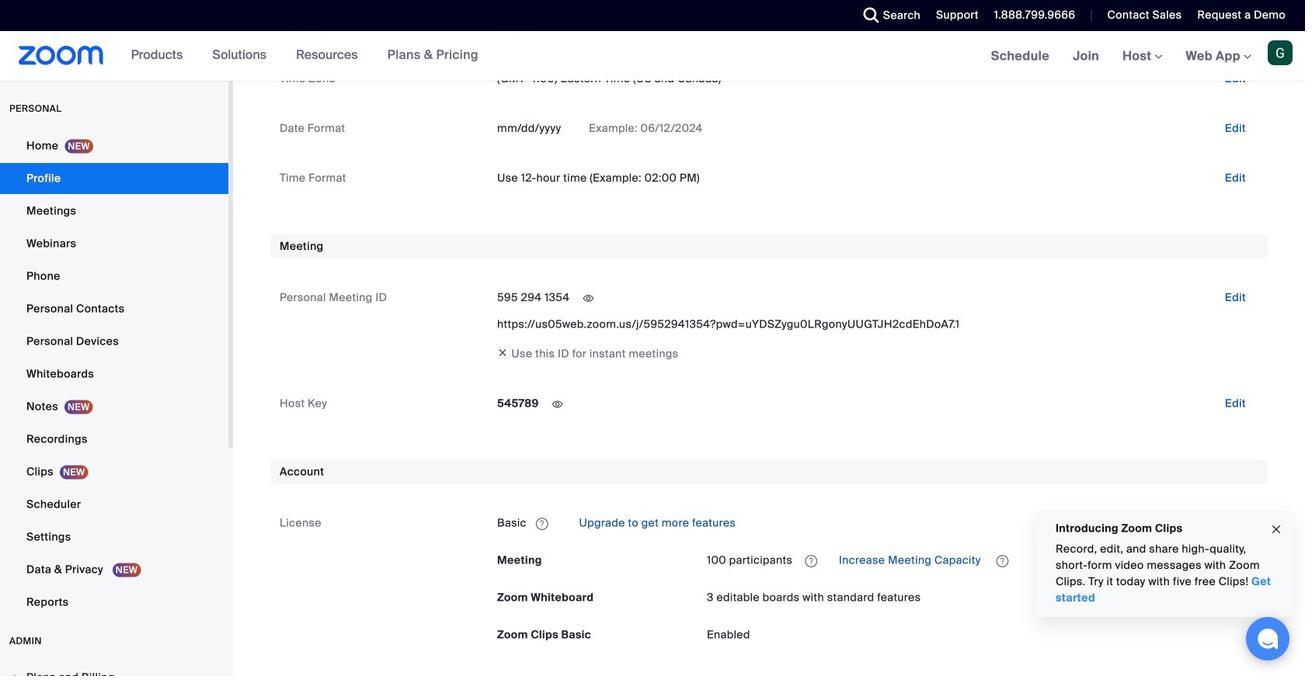 Task type: describe. For each thing, give the bounding box(es) containing it.
zoom logo image
[[19, 46, 104, 65]]

1 vertical spatial application
[[707, 549, 1259, 574]]

personal menu menu
[[0, 131, 228, 620]]

hide personal meeting id image
[[576, 292, 601, 306]]

close image
[[1271, 521, 1283, 539]]

product information navigation
[[104, 31, 490, 81]]

learn more about your meeting license image
[[801, 555, 822, 569]]

profile picture image
[[1268, 40, 1293, 65]]

right image
[[11, 674, 20, 677]]



Task type: vqa. For each thing, say whether or not it's contained in the screenshot.
pdf,
no



Task type: locate. For each thing, give the bounding box(es) containing it.
menu item
[[0, 664, 228, 677]]

learn more about your license type image
[[535, 519, 550, 530]]

open chat image
[[1257, 629, 1279, 650]]

meetings navigation
[[980, 31, 1306, 82]]

application
[[497, 511, 1259, 536], [707, 549, 1259, 574]]

hide host key image
[[545, 398, 570, 412]]

0 vertical spatial application
[[497, 511, 1259, 536]]

banner
[[0, 31, 1306, 82]]



